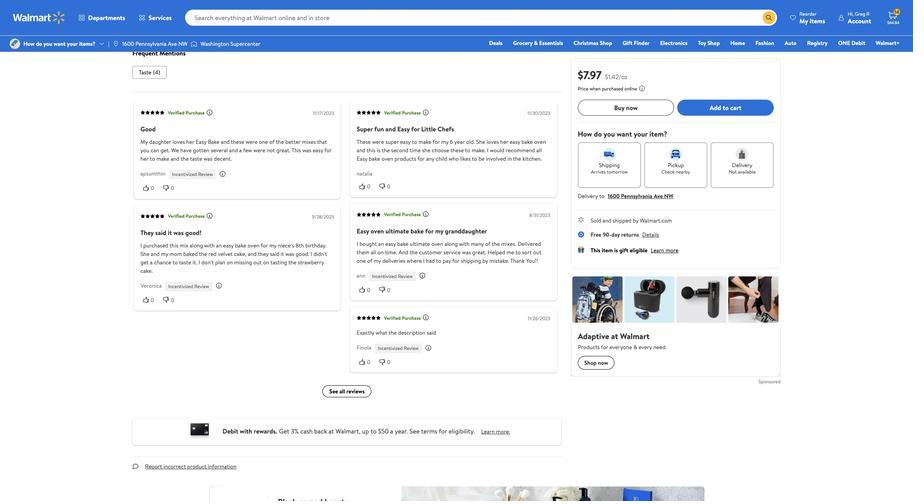 Task type: locate. For each thing, give the bounding box(es) containing it.
easy inside i purchased this mix along with an easy bake oven for my niece's 8th birthday. she and my mom baked the red velvet cake, and they said it was good.  i didn't get a chance to taste it.  i don't plan on missing out on tasting the strawberry cake.
[[223, 242, 233, 250]]

a inside i purchased this mix along with an easy bake oven for my niece's 8th birthday. she and my mom baked the red velvet cake, and they said it was good.  i didn't get a chance to taste it.  i don't plan on missing out on tasting the strawberry cake.
[[150, 259, 152, 267]]

with inside i purchased this mix along with an easy bake oven for my niece's 8th birthday. she and my mom baked the red velvet cake, and they said it was good.  i didn't get a chance to taste it.  i don't plan on missing out on tasting the strawberry cake.
[[204, 242, 215, 250]]

0 horizontal spatial she
[[140, 250, 149, 258]]

a
[[239, 147, 242, 155], [150, 259, 152, 267], [390, 427, 393, 436]]

1 vertical spatial nw
[[665, 192, 674, 200]]

exactly
[[357, 329, 374, 337]]

walmart.com
[[640, 217, 672, 225]]

loves inside my daughter loves her easy bake and these were one of the better mixes that you can get. we have gotten several and a few were not great. this was easy for her to make and the taste was decent.
[[172, 138, 185, 146]]

1600 pennsylvania ave nw
[[122, 40, 188, 48]]

0 horizontal spatial  image
[[10, 39, 20, 49]]

1 vertical spatial this
[[169, 242, 178, 250]]

1 vertical spatial great.
[[472, 249, 486, 257]]

1 horizontal spatial see
[[410, 427, 420, 436]]

your left the item?
[[634, 129, 648, 139]]

with left rewards.
[[240, 427, 252, 436]]

mix
[[179, 242, 188, 250]]

to inside add to cart 'button'
[[723, 103, 729, 112]]

it up mom on the left
[[168, 228, 172, 237]]

incentivized review information image down where
[[419, 273, 426, 279]]

one debit card image
[[184, 422, 216, 443]]

make up she
[[418, 138, 431, 146]]

taste inside i purchased this mix along with an easy bake oven for my niece's 8th birthday. she and my mom baked the red velvet cake, and they said it was good.  i didn't get a chance to taste it.  i don't plan on missing out on tasting the strawberry cake.
[[179, 259, 191, 267]]

on
[[377, 249, 384, 257], [226, 259, 233, 267], [263, 259, 269, 267]]

cart
[[731, 103, 742, 112]]

0 horizontal spatial out
[[253, 259, 262, 267]]

1 vertical spatial all
[[371, 249, 376, 257]]

this down these
[[367, 147, 375, 155]]

11/30/2023
[[527, 110, 550, 117]]

any
[[426, 155, 434, 163]]

these
[[231, 138, 244, 146], [450, 147, 464, 155]]

see
[[329, 388, 338, 396], [410, 427, 420, 436]]

easy
[[400, 138, 411, 146], [510, 138, 520, 146], [313, 147, 323, 155], [385, 240, 396, 248], [223, 242, 233, 250]]

my down "good" on the left top of the page
[[140, 138, 148, 146]]

of up not
[[269, 138, 274, 146]]

verified for super fun and easy for  little chefs
[[384, 109, 401, 116]]

how down walmart image
[[23, 40, 35, 48]]

price when purchased online
[[578, 85, 638, 92]]

arrives
[[591, 169, 606, 176]]

1 vertical spatial she
[[140, 250, 149, 258]]

intent image for pickup image
[[670, 148, 683, 161]]

shop right toy
[[708, 39, 720, 47]]

ultimate down easy oven ultimate bake  for my granddaughter
[[410, 240, 430, 248]]

purchase up the super fun and easy for  little chefs
[[402, 109, 421, 116]]

verified purchase information image up description
[[422, 315, 429, 321]]

for inside my daughter loves her easy bake and these were one of the better mixes that you can get. we have gotten several and a few were not great. this was easy for her to make and the taste was decent.
[[324, 147, 332, 155]]

walmart+ link
[[872, 39, 904, 47]]

an inside i bought an easy bake ultimate oven along with many of the mixes.  delivered them all on time.  and the customer service was great. helped me to sort out one of my deliveries where i had to pay for shipping by mistake.   thank you!!
[[378, 240, 384, 248]]

verified purchase for good
[[168, 109, 205, 116]]

1 horizontal spatial great.
[[472, 249, 486, 257]]

for down that
[[324, 147, 332, 155]]

0 vertical spatial of
[[269, 138, 274, 146]]

incentivized for easy oven ultimate bake  for my granddaughter
[[372, 273, 397, 280]]

these inside my daughter loves her easy bake and these were one of the better mixes that you can get. we have gotten several and a few were not great. this was easy for her to make and the taste was decent.
[[231, 138, 244, 146]]

grocery
[[513, 39, 533, 47]]

to down mom on the left
[[172, 259, 178, 267]]

online
[[625, 85, 638, 92]]

on down they
[[263, 259, 269, 267]]

1 vertical spatial you
[[604, 129, 615, 139]]

all inside i bought an easy bake ultimate oven along with many of the mixes.  delivered them all on time.  and the customer service was great. helped me to sort out one of my deliveries where i had to pay for shipping by mistake.   thank you!!
[[371, 249, 376, 257]]

all left reviews
[[339, 388, 345, 396]]

1 horizontal spatial  image
[[113, 41, 119, 47]]

 image
[[191, 40, 197, 48]]

for left any
[[417, 155, 425, 163]]

make down get.
[[156, 155, 169, 163]]

0 vertical spatial this
[[291, 147, 301, 155]]

with down granddaughter
[[459, 240, 470, 248]]

1 horizontal spatial a
[[239, 147, 242, 155]]

 image
[[10, 39, 20, 49], [113, 41, 119, 47]]

1 horizontal spatial ultimate
[[410, 240, 430, 248]]

one debit
[[838, 39, 866, 47]]

was inside i bought an easy bake ultimate oven along with many of the mixes.  delivered them all on time.  and the customer service was great. helped me to sort out one of my deliveries where i had to pay for shipping by mistake.   thank you!!
[[462, 249, 471, 257]]

to left pay
[[436, 257, 441, 265]]

bought
[[359, 240, 377, 248]]

purchase up easy oven ultimate bake  for my granddaughter
[[402, 211, 421, 218]]

strawberry
[[298, 259, 324, 267]]

0 horizontal spatial verified purchase information image
[[206, 213, 213, 219]]

see all reviews link
[[322, 386, 371, 398]]

one inside i bought an easy bake ultimate oven along with many of the mixes.  delivered them all on time.  and the customer service was great. helped me to sort out one of my deliveries where i had to pay for shipping by mistake.   thank you!!
[[357, 257, 366, 265]]

to
[[723, 103, 729, 112], [412, 138, 417, 146], [465, 147, 470, 155], [150, 155, 155, 163], [472, 155, 477, 163], [600, 192, 605, 200], [515, 249, 521, 257], [436, 257, 441, 265], [172, 259, 178, 267], [371, 427, 377, 436]]

loves up would
[[486, 138, 499, 146]]

all up kitchen.
[[536, 147, 542, 155]]

your left the items?
[[67, 40, 78, 48]]

several
[[211, 147, 228, 155]]

this inside my daughter loves her easy bake and these were one of the better mixes that you can get. we have gotten several and a few were not great. this was easy for her to make and the taste was decent.
[[291, 147, 301, 155]]

my left 6
[[441, 138, 448, 146]]

1 vertical spatial learn
[[481, 428, 495, 436]]

my
[[800, 16, 808, 25], [140, 138, 148, 146]]

product
[[187, 463, 207, 471]]

washington
[[201, 40, 229, 48]]

to left cart
[[723, 103, 729, 112]]

her up would
[[500, 138, 508, 146]]

this left "item"
[[591, 247, 601, 255]]

departments
[[88, 13, 125, 22]]

1 vertical spatial ave
[[654, 192, 663, 200]]

taste down the gotten
[[190, 155, 202, 163]]

1 horizontal spatial of
[[367, 257, 372, 265]]

1600 down tomorrow
[[608, 192, 620, 200]]

1 vertical spatial my
[[140, 138, 148, 146]]

oven inside i purchased this mix along with an easy bake oven for my niece's 8th birthday. she and my mom baked the red velvet cake, and they said it was good.  i didn't get a chance to taste it.  i don't plan on missing out on tasting the strawberry cake.
[[247, 242, 259, 250]]

intent image for delivery image
[[736, 148, 749, 161]]

1 horizontal spatial all
[[371, 249, 376, 257]]

1 horizontal spatial pennsylvania
[[621, 192, 653, 200]]

1 vertical spatial out
[[253, 259, 262, 267]]

1 horizontal spatial along
[[444, 240, 458, 248]]

0 vertical spatial my
[[800, 16, 808, 25]]

1 vertical spatial 1600
[[608, 192, 620, 200]]

0 horizontal spatial it
[[168, 228, 172, 237]]

information
[[208, 463, 237, 471]]

0 vertical spatial do
[[36, 40, 42, 48]]

cake.
[[140, 267, 152, 275]]

1 horizontal spatial purchased
[[602, 85, 624, 92]]

niece's
[[278, 242, 294, 250]]

easy up second
[[400, 138, 411, 146]]

grocery & essentials link
[[510, 39, 567, 47]]

want down the buy now button on the right of the page
[[617, 129, 632, 139]]

1 vertical spatial these
[[450, 147, 464, 155]]

she inside these were super easy to make for my 6 year old. she loves her easy bake oven and this is the second time she choose these to make. i would recommend all easy bake oven products for any child who likes to be involved in the kitchen.
[[476, 138, 485, 146]]

out up you!!
[[533, 249, 541, 257]]

1600
[[122, 40, 134, 48], [608, 192, 620, 200]]

0 vertical spatial you
[[43, 40, 52, 48]]

and inside these were super easy to make for my 6 year old. she loves her easy bake oven and this is the second time she choose these to make. i would recommend all easy bake oven products for any child who likes to be involved in the kitchen.
[[357, 147, 365, 155]]

to up likes
[[465, 147, 470, 155]]

incentivized review information image
[[419, 273, 426, 279], [216, 283, 222, 289], [425, 345, 432, 352]]

1 horizontal spatial these
[[450, 147, 464, 155]]

toy shop link
[[695, 39, 724, 47]]

0 horizontal spatial do
[[36, 40, 42, 48]]

legal information image
[[639, 85, 646, 92]]

0 horizontal spatial her
[[140, 155, 148, 163]]

year.
[[395, 427, 408, 436]]

to left be
[[472, 155, 477, 163]]

0 vertical spatial verified purchase information image
[[206, 213, 213, 219]]

0 vertical spatial incentivized review information image
[[419, 273, 426, 279]]

easy up recommend
[[510, 138, 520, 146]]

the left red
[[199, 250, 207, 258]]

debit right one debit card image
[[223, 427, 238, 436]]

1 shop from the left
[[600, 39, 612, 47]]

her inside these were super easy to make for my 6 year old. she loves her easy bake oven and this is the second time she choose these to make. i would recommend all easy bake oven products for any child who likes to be involved in the kitchen.
[[500, 138, 508, 146]]

3%
[[291, 427, 299, 436]]

1 horizontal spatial said
[[270, 250, 279, 258]]

bake inside i bought an easy bake ultimate oven along with many of the mixes.  delivered them all on time.  and the customer service was great. helped me to sort out one of my deliveries where i had to pay for shipping by mistake.   thank you!!
[[397, 240, 408, 248]]

choose
[[432, 147, 449, 155]]

incentivized review information image
[[219, 171, 226, 177]]

on right the plan
[[226, 259, 233, 267]]

incentivized down deliveries
[[372, 273, 397, 280]]

along up service
[[444, 240, 458, 248]]

easy down that
[[313, 147, 323, 155]]

super
[[385, 138, 399, 146]]

was down niece's
[[285, 250, 294, 258]]

services
[[149, 13, 172, 22]]

easy inside my daughter loves her easy bake and these were one of the better mixes that you can get. we have gotten several and a few were not great. this was easy for her to make and the taste was decent.
[[313, 147, 323, 155]]

more
[[666, 247, 679, 255]]

11/17/2023
[[313, 110, 334, 117]]

0 horizontal spatial these
[[231, 138, 244, 146]]

supercenter
[[230, 40, 261, 48]]

what
[[375, 329, 387, 337]]

2 horizontal spatial her
[[500, 138, 508, 146]]

0 vertical spatial pennsylvania
[[135, 40, 166, 48]]

1 vertical spatial said
[[270, 250, 279, 258]]

incorrect
[[163, 463, 186, 471]]

0 horizontal spatial an
[[216, 242, 222, 250]]

1 vertical spatial delivery
[[578, 192, 598, 200]]

2 shop from the left
[[708, 39, 720, 47]]

you for how do you want your item?
[[604, 129, 615, 139]]

this up mom on the left
[[169, 242, 178, 250]]

0 horizontal spatial pennsylvania
[[135, 40, 166, 48]]

these up few
[[231, 138, 244, 146]]

with inside i bought an easy bake ultimate oven along with many of the mixes.  delivered them all on time.  and the customer service was great. helped me to sort out one of my deliveries where i had to pay for shipping by mistake.   thank you!!
[[459, 240, 470, 248]]

walmart,
[[336, 427, 361, 436]]

do for how do you want your item?
[[594, 129, 602, 139]]

taste left it.
[[179, 259, 191, 267]]

1 vertical spatial a
[[150, 259, 152, 267]]

1 horizontal spatial she
[[476, 138, 485, 146]]

and down we
[[170, 155, 179, 163]]

these down year
[[450, 147, 464, 155]]

0 vertical spatial want
[[54, 40, 66, 48]]

finder
[[634, 39, 650, 47]]

check
[[662, 169, 675, 176]]

1 loves from the left
[[172, 138, 185, 146]]

purchased down the $1.42/oz
[[602, 85, 624, 92]]

(4)
[[153, 68, 160, 76]]

0 vertical spatial how
[[23, 40, 35, 48]]

and
[[398, 249, 408, 257]]

2 loves from the left
[[486, 138, 499, 146]]

didn't
[[313, 250, 327, 258]]

purchase for super fun and easy for  little chefs
[[402, 109, 421, 116]]

she up get
[[140, 250, 149, 258]]

2 vertical spatial a
[[390, 427, 393, 436]]

1 vertical spatial verified purchase information image
[[422, 315, 429, 321]]

1 horizontal spatial verified purchase information image
[[422, 315, 429, 321]]

0 vertical spatial she
[[476, 138, 485, 146]]

your for items?
[[67, 40, 78, 48]]

one
[[259, 138, 268, 146], [357, 257, 366, 265]]

to down can
[[150, 155, 155, 163]]

incentivized review down exactly what the description said
[[378, 345, 419, 352]]

this down better
[[291, 147, 301, 155]]

verified purchase for they said it was good!
[[168, 213, 205, 220]]

a left few
[[239, 147, 242, 155]]

2 horizontal spatial you
[[604, 129, 615, 139]]

shipping arrives tomorrow
[[591, 161, 628, 176]]

returns
[[622, 231, 639, 239]]

1 horizontal spatial delivery
[[732, 161, 753, 169]]

verified for they said it was good!
[[168, 213, 184, 220]]

 image for 1600
[[113, 41, 119, 47]]

1 vertical spatial debit
[[223, 427, 238, 436]]

make inside my daughter loves her easy bake and these were one of the better mixes that you can get. we have gotten several and a few were not great. this was easy for her to make and the taste was decent.
[[156, 155, 169, 163]]

1 horizontal spatial this
[[591, 247, 601, 255]]

verified purchase information image for easy oven ultimate bake  for my granddaughter
[[422, 211, 429, 218]]

see right year.
[[410, 427, 420, 436]]

1 vertical spatial how
[[578, 129, 592, 139]]

incentivized down it.
[[168, 283, 193, 290]]

want
[[54, 40, 66, 48], [617, 129, 632, 139]]

mixes.
[[501, 240, 516, 248]]

1 vertical spatial make
[[156, 155, 169, 163]]

was down the gotten
[[203, 155, 212, 163]]

2 horizontal spatial on
[[377, 249, 384, 257]]

verified for good
[[168, 109, 184, 116]]

search icon image
[[766, 14, 772, 21]]

along inside i purchased this mix along with an easy bake oven for my niece's 8th birthday. she and my mom baked the red velvet cake, and they said it was good.  i didn't get a chance to taste it.  i don't plan on missing out on tasting the strawberry cake.
[[189, 242, 203, 250]]

shop for christmas shop
[[600, 39, 612, 47]]

oven inside i bought an easy bake ultimate oven along with many of the mixes.  delivered them all on time.  and the customer service was great. helped me to sort out one of my deliveries where i had to pay for shipping by mistake.   thank you!!
[[431, 240, 443, 248]]

back
[[314, 427, 327, 436]]

purchase for good
[[186, 109, 205, 116]]

0 horizontal spatial by
[[482, 257, 488, 265]]

1 vertical spatial ultimate
[[410, 240, 430, 248]]

incentivized review for good
[[172, 171, 213, 178]]

verified purchase information image
[[206, 109, 213, 116], [422, 109, 429, 116], [422, 211, 429, 218]]

taste (4)
[[139, 68, 160, 76]]

want left the items?
[[54, 40, 66, 48]]

do down walmart image
[[36, 40, 42, 48]]

1 horizontal spatial debit
[[852, 39, 866, 47]]

said
[[155, 228, 166, 237], [270, 250, 279, 258], [427, 329, 436, 337]]

2 vertical spatial of
[[367, 257, 372, 265]]

1 horizontal spatial make
[[418, 138, 431, 146]]

0 horizontal spatial loves
[[172, 138, 185, 146]]

by inside i bought an easy bake ultimate oven along with many of the mixes.  delivered them all on time.  and the customer service was great. helped me to sort out one of my deliveries where i had to pay for shipping by mistake.   thank you!!
[[482, 257, 488, 265]]

an
[[378, 240, 384, 248], [216, 242, 222, 250]]

an right bought
[[378, 240, 384, 248]]

0 vertical spatial is
[[377, 147, 380, 155]]

the up helped
[[492, 240, 500, 248]]

0 horizontal spatial want
[[54, 40, 66, 48]]

easy up natalia at left
[[357, 155, 367, 163]]

out inside i bought an easy bake ultimate oven along with many of the mixes.  delivered them all on time.  and the customer service was great. helped me to sort out one of my deliveries where i had to pay for shipping by mistake.   thank you!!
[[533, 249, 541, 257]]

list item
[[132, 66, 166, 79]]

0 horizontal spatial great.
[[276, 147, 290, 155]]

1 horizontal spatial loves
[[486, 138, 499, 146]]

can
[[151, 147, 159, 155]]

verified purchase information image
[[206, 213, 213, 219], [422, 315, 429, 321]]

delivery down intent image for delivery
[[732, 161, 753, 169]]

purchase up the gotten
[[186, 109, 205, 116]]

to up "time"
[[412, 138, 417, 146]]

0 vertical spatial all
[[536, 147, 542, 155]]

them
[[357, 249, 369, 257]]

0 vertical spatial see
[[329, 388, 338, 396]]

baked
[[183, 250, 198, 258]]

you up intent image for shipping
[[604, 129, 615, 139]]

of inside my daughter loves her easy bake and these were one of the better mixes that you can get. we have gotten several and a few were not great. this was easy for her to make and the taste was decent.
[[269, 138, 274, 146]]

deals
[[489, 39, 503, 47]]

decent.
[[214, 155, 232, 163]]

verified purchase information image up easy oven ultimate bake  for my granddaughter
[[422, 211, 429, 218]]

purchased down they
[[143, 242, 168, 250]]

0 vertical spatial out
[[533, 249, 541, 257]]

how up arrives
[[578, 129, 592, 139]]

her
[[186, 138, 194, 146], [500, 138, 508, 146], [140, 155, 148, 163]]

for
[[411, 125, 420, 134], [433, 138, 440, 146], [324, 147, 332, 155], [417, 155, 425, 163], [425, 227, 434, 236], [261, 242, 268, 250], [452, 257, 459, 265], [439, 427, 447, 436]]

0 vertical spatial learn
[[651, 247, 665, 255]]

14
[[895, 9, 900, 15]]

along inside i bought an easy bake ultimate oven along with many of the mixes.  delivered them all on time.  and the customer service was great. helped me to sort out one of my deliveries where i had to pay for shipping by mistake.   thank you!!
[[444, 240, 458, 248]]

verified purchase up have
[[168, 109, 205, 116]]

who
[[449, 155, 459, 163]]

auto
[[785, 39, 797, 47]]

0 horizontal spatial you
[[43, 40, 52, 48]]

0 vertical spatial your
[[67, 40, 78, 48]]

incentivized review down have
[[172, 171, 213, 178]]

child
[[436, 155, 447, 163]]

ave up "walmart.com"
[[654, 192, 663, 200]]

delivery inside the delivery not available
[[732, 161, 753, 169]]

one up not
[[259, 138, 268, 146]]

$84.84
[[888, 20, 900, 25]]

was up shipping
[[462, 249, 471, 257]]

2 horizontal spatial all
[[536, 147, 542, 155]]

frequent mentions
[[132, 49, 185, 57]]

registry
[[807, 39, 828, 47]]

1 vertical spatial your
[[634, 129, 648, 139]]

the
[[276, 138, 284, 146], [382, 147, 390, 155], [180, 155, 189, 163], [513, 155, 521, 163], [492, 240, 500, 248], [410, 249, 418, 257], [199, 250, 207, 258], [288, 259, 296, 267], [389, 329, 397, 337]]

1 vertical spatial incentivized review information image
[[216, 283, 222, 289]]

1 vertical spatial purchased
[[143, 242, 168, 250]]

1 horizontal spatial you
[[140, 147, 149, 155]]

0 vertical spatial one
[[259, 138, 268, 146]]

time
[[410, 147, 421, 155]]

verified purchase information image up little
[[422, 109, 429, 116]]

to inside i purchased this mix along with an easy bake oven for my niece's 8th birthday. she and my mom baked the red velvet cake, and they said it was good.  i didn't get a chance to taste it.  i don't plan on missing out on tasting the strawberry cake.
[[172, 259, 178, 267]]

said up tasting
[[270, 250, 279, 258]]

daughter
[[149, 138, 171, 146]]

all inside these were super easy to make for my 6 year old. she loves her easy bake oven and this is the second time she choose these to make. i would recommend all easy bake oven products for any child who likes to be involved in the kitchen.
[[536, 147, 542, 155]]

1 horizontal spatial want
[[617, 129, 632, 139]]

1 vertical spatial one
[[357, 257, 366, 265]]

0 horizontal spatial my
[[140, 138, 148, 146]]

verified up they said it was good!
[[168, 213, 184, 220]]

0 vertical spatial this
[[367, 147, 375, 155]]

pennsylvania up sold and shipped by walmart.com
[[621, 192, 653, 200]]

kelly
[[384, 5, 396, 13]]

a inside my daughter loves her easy bake and these were one of the better mixes that you can get. we have gotten several and a few were not great. this was easy for her to make and the taste was decent.
[[239, 147, 242, 155]]

time.
[[385, 249, 397, 257]]

free
[[591, 231, 602, 239]]

1 horizontal spatial by
[[633, 217, 639, 225]]



Task type: vqa. For each thing, say whether or not it's contained in the screenshot.


Task type: describe. For each thing, give the bounding box(es) containing it.
verified purchase information image for finola
[[422, 315, 429, 321]]

&
[[534, 39, 538, 47]]

better
[[285, 138, 301, 146]]

gotten
[[193, 147, 209, 155]]

for inside i purchased this mix along with an easy bake oven for my niece's 8th birthday. she and my mom baked the red velvet cake, and they said it was good.  i didn't get a chance to taste it.  i don't plan on missing out on tasting the strawberry cake.
[[261, 242, 268, 250]]

it.
[[192, 259, 197, 267]]

shop for toy shop
[[708, 39, 720, 47]]

review for good
[[198, 171, 213, 178]]

make inside these were super easy to make for my 6 year old. she loves her easy bake oven and this is the second time she choose these to make. i would recommend all easy bake oven products for any child who likes to be involved in the kitchen.
[[418, 138, 431, 146]]

home link
[[727, 39, 749, 47]]

ann
[[357, 272, 365, 280]]

verified up exactly what the description said
[[384, 315, 401, 322]]

services button
[[132, 8, 179, 27]]

my up 'chance'
[[161, 250, 168, 258]]

want for item?
[[617, 129, 632, 139]]

toy
[[698, 39, 706, 47]]

was down mixes
[[302, 147, 311, 155]]

good
[[140, 125, 156, 134]]

the up where
[[410, 249, 418, 257]]

i purchased this mix along with an easy bake oven for my niece's 8th birthday. she and my mom baked the red velvet cake, and they said it was good.  i didn't get a chance to taste it.  i don't plan on missing out on tasting the strawberry cake.
[[140, 242, 327, 275]]

my inside my daughter loves her easy bake and these were one of the better mixes that you can get. we have gotten several and a few were not great. this was easy for her to make and the taste was decent.
[[140, 138, 148, 146]]

incentivized review information image for good!
[[216, 283, 222, 289]]

verified purchase information image for super fun and easy for  little chefs
[[422, 109, 429, 116]]

make.
[[472, 147, 486, 155]]

$1.42/oz
[[605, 72, 628, 81]]

now
[[626, 103, 638, 112]]

i up the them
[[357, 240, 358, 248]]

buy now button
[[578, 100, 675, 116]]

incentivized review right kelly
[[402, 6, 443, 13]]

good!
[[185, 228, 201, 237]]

review for easy oven ultimate bake  for my granddaughter
[[398, 273, 413, 280]]

to right me
[[515, 249, 521, 257]]

report incorrect product information button
[[139, 458, 243, 477]]

delivery to 1600 pennsylvania ave nw
[[578, 192, 674, 200]]

easy up the super
[[397, 125, 410, 134]]

taste inside my daughter loves her easy bake and these were one of the better mixes that you can get. we have gotten several and a few were not great. this was easy for her to make and the taste was decent.
[[190, 155, 202, 163]]

and left they
[[248, 250, 256, 258]]

incentivized review for they said it was good!
[[168, 283, 209, 290]]

year
[[454, 138, 465, 146]]

to down arrives
[[600, 192, 605, 200]]

0 vertical spatial 1600
[[122, 40, 134, 48]]

one
[[838, 39, 850, 47]]

easy up bought
[[357, 227, 369, 236]]

more.
[[496, 428, 510, 436]]

for right terms
[[439, 427, 447, 436]]

fashion link
[[752, 39, 778, 47]]

purchase up description
[[402, 315, 421, 322]]

i right it.
[[198, 259, 200, 267]]

mistake.
[[489, 257, 509, 265]]

incentivized review for easy oven ultimate bake  for my granddaughter
[[372, 273, 413, 280]]

purchase for easy oven ultimate bake  for my granddaughter
[[402, 211, 421, 218]]

this inside i purchased this mix along with an easy bake oven for my niece's 8th birthday. she and my mom baked the red velvet cake, and they said it was good.  i didn't get a chance to taste it.  i don't plan on missing out on tasting the strawberry cake.
[[169, 242, 178, 250]]

out inside i purchased this mix along with an easy bake oven for my niece's 8th birthday. she and my mom baked the red velvet cake, and they said it was good.  i didn't get a chance to taste it.  i don't plan on missing out on tasting the strawberry cake.
[[253, 259, 262, 267]]

my left niece's
[[269, 242, 276, 250]]

she inside i purchased this mix along with an easy bake oven for my niece's 8th birthday. she and my mom baked the red velvet cake, and they said it was good.  i didn't get a chance to taste it.  i don't plan on missing out on tasting the strawberry cake.
[[140, 250, 149, 258]]

i up strawberry
[[310, 250, 312, 258]]

was inside i purchased this mix along with an easy bake oven for my niece's 8th birthday. she and my mom baked the red velvet cake, and they said it was good.  i didn't get a chance to taste it.  i don't plan on missing out on tasting the strawberry cake.
[[285, 250, 294, 258]]

delivery for not
[[732, 161, 753, 169]]

0 horizontal spatial see
[[329, 388, 338, 396]]

christmas shop
[[574, 39, 612, 47]]

verified purchase information image for veronica
[[206, 213, 213, 219]]

thank
[[510, 257, 525, 265]]

incentivized right kelly
[[402, 6, 427, 13]]

recommend
[[506, 147, 535, 155]]

1 horizontal spatial is
[[615, 247, 618, 255]]

grocery & essentials
[[513, 39, 563, 47]]

incentivized down exactly what the description said
[[378, 345, 403, 352]]

1 horizontal spatial nw
[[665, 192, 674, 200]]

one inside my daughter loves her easy bake and these were one of the better mixes that you can get. we have gotten several and a few were not great. this was easy for her to make and the taste was decent.
[[259, 138, 268, 146]]

0 horizontal spatial ultimate
[[385, 227, 409, 236]]

essentials
[[539, 39, 563, 47]]

how do you want your items?
[[23, 40, 95, 48]]

0 vertical spatial said
[[155, 228, 166, 237]]

0 vertical spatial nw
[[178, 40, 188, 48]]

reorder my items
[[800, 10, 825, 25]]

purchased inside i purchased this mix along with an easy bake oven for my niece's 8th birthday. she and my mom baked the red velvet cake, and they said it was good.  i didn't get a chance to taste it.  i don't plan on missing out on tasting the strawberry cake.
[[143, 242, 168, 250]]

bake inside i purchased this mix along with an easy bake oven for my niece's 8th birthday. she and my mom baked the red velvet cake, and they said it was good.  i didn't get a chance to taste it.  i don't plan on missing out on tasting the strawberry cake.
[[235, 242, 246, 250]]

and up 'chance'
[[151, 250, 159, 258]]

they said it was good!
[[140, 228, 201, 237]]

easy inside i bought an easy bake ultimate oven along with many of the mixes.  delivered them all on time.  and the customer service was great. helped me to sort out one of my deliveries where i had to pay for shipping by mistake.   thank you!!
[[385, 240, 396, 248]]

electronics link
[[657, 39, 691, 47]]

0 horizontal spatial learn
[[481, 428, 495, 436]]

and up the 'several'
[[221, 138, 229, 146]]

incentivized review information image for for
[[419, 273, 426, 279]]

loves inside these were super easy to make for my 6 year old. she loves her easy bake oven and this is the second time she choose these to make. i would recommend all easy bake oven products for any child who likes to be involved in the kitchen.
[[486, 138, 499, 146]]

mentions
[[159, 49, 185, 57]]

delivery not available
[[729, 161, 756, 176]]

i down they
[[140, 242, 142, 250]]

Walmart Site-Wide search field
[[185, 10, 777, 26]]

0 vertical spatial by
[[633, 217, 639, 225]]

details
[[643, 231, 659, 239]]

is inside these were super easy to make for my 6 year old. she loves her easy bake oven and this is the second time she choose these to make. i would recommend all easy bake oven products for any child who likes to be involved in the kitchen.
[[377, 147, 380, 155]]

add to cart
[[710, 103, 742, 112]]

1 vertical spatial see
[[410, 427, 420, 436]]

oven up bought
[[371, 227, 384, 236]]

were inside these were super easy to make for my 6 year old. she loves her easy bake oven and this is the second time she choose these to make. i would recommend all easy bake oven products for any child who likes to be involved in the kitchen.
[[372, 138, 384, 146]]

were left not
[[253, 147, 265, 155]]

delivery for to
[[578, 192, 598, 200]]

bake up recommend
[[521, 138, 533, 146]]

1 horizontal spatial ave
[[654, 192, 663, 200]]

and up the decent.
[[229, 147, 238, 155]]

i bought an easy bake ultimate oven along with many of the mixes.  delivered them all on time.  and the customer service was great. helped me to sort out one of my deliveries where i had to pay for shipping by mistake.   thank you!!
[[357, 240, 541, 265]]

chance
[[154, 259, 171, 267]]

one debit card  debit with rewards. get 3% cash back at walmart, up to $50 a year. see terms for eligibility. learn more. element
[[481, 428, 510, 437]]

one debit link
[[835, 39, 869, 47]]

90-
[[603, 231, 612, 239]]

my inside these were super easy to make for my 6 year old. she loves her easy bake oven and this is the second time she choose these to make. i would recommend all easy bake oven products for any child who likes to be involved in the kitchen.
[[441, 138, 448, 146]]

for left little
[[411, 125, 420, 134]]

it inside i purchased this mix along with an easy bake oven for my niece's 8th birthday. she and my mom baked the red velvet cake, and they said it was good.  i didn't get a chance to taste it.  i don't plan on missing out on tasting the strawberry cake.
[[281, 250, 284, 258]]

registry link
[[804, 39, 832, 47]]

0 horizontal spatial on
[[226, 259, 233, 267]]

had
[[426, 257, 435, 265]]

and right fun at top left
[[385, 125, 396, 134]]

up
[[362, 427, 369, 436]]

you inside my daughter loves her easy bake and these were one of the better mixes that you can get. we have gotten several and a few were not great. this was easy for her to make and the taste was decent.
[[140, 147, 149, 155]]

of for easy oven ultimate bake  for my granddaughter
[[485, 240, 490, 248]]

easy inside these were super easy to make for my 6 year old. she loves her easy bake oven and this is the second time she choose these to make. i would recommend all easy bake oven products for any child who likes to be involved in the kitchen.
[[357, 155, 367, 163]]

auto link
[[781, 39, 801, 47]]

not
[[267, 147, 275, 155]]

my inside reorder my items
[[800, 16, 808, 25]]

service
[[443, 249, 461, 257]]

was up mix
[[173, 228, 184, 237]]

i inside these were super easy to make for my 6 year old. she loves her easy bake oven and this is the second time she choose these to make. i would recommend all easy bake oven products for any child who likes to be involved in the kitchen.
[[487, 147, 488, 155]]

intent image for shipping image
[[603, 148, 616, 161]]

the left better
[[276, 138, 284, 146]]

bake up customer
[[410, 227, 424, 236]]

reviews
[[346, 388, 365, 396]]

2 horizontal spatial said
[[427, 329, 436, 337]]

great. inside my daughter loves her easy bake and these were one of the better mixes that you can get. we have gotten several and a few were not great. this was easy for her to make and the taste was decent.
[[276, 147, 290, 155]]

how for how do you want your item?
[[578, 129, 592, 139]]

birthday.
[[305, 242, 326, 250]]

reorder
[[800, 10, 817, 17]]

were up few
[[245, 138, 257, 146]]

and right sold
[[603, 217, 612, 225]]

i left had
[[423, 257, 425, 265]]

1 horizontal spatial on
[[263, 259, 269, 267]]

get
[[279, 427, 289, 436]]

bake up natalia at left
[[369, 155, 380, 163]]

of for good
[[269, 138, 274, 146]]

1 horizontal spatial 1600
[[608, 192, 620, 200]]

missing
[[234, 259, 252, 267]]

walmart+
[[876, 39, 900, 47]]

do for how do you want your items?
[[36, 40, 42, 48]]

likes
[[460, 155, 471, 163]]

they
[[140, 228, 153, 237]]

1 horizontal spatial learn
[[651, 247, 665, 255]]

verified for easy oven ultimate bake  for my granddaughter
[[384, 211, 401, 218]]

walmart image
[[13, 11, 65, 24]]

shipping
[[461, 257, 481, 265]]

eligible
[[630, 247, 648, 255]]

washington supercenter
[[201, 40, 261, 48]]

2 vertical spatial incentivized review information image
[[425, 345, 432, 352]]

2 vertical spatial all
[[339, 388, 345, 396]]

purchase for they said it was good!
[[186, 213, 205, 220]]

buy
[[615, 103, 625, 112]]

the down good.
[[288, 259, 296, 267]]

on inside i bought an easy bake ultimate oven along with many of the mixes.  delivered them all on time.  and the customer service was great. helped me to sort out one of my deliveries where i had to pay for shipping by mistake.   thank you!!
[[377, 249, 384, 257]]

tasting
[[270, 259, 287, 267]]

granddaughter
[[445, 227, 487, 236]]

pay
[[443, 257, 451, 265]]

the right in
[[513, 155, 521, 163]]

greg
[[855, 10, 866, 17]]

$50
[[378, 427, 389, 436]]

mom
[[169, 250, 182, 258]]

not
[[729, 169, 737, 176]]

Search search field
[[185, 10, 777, 26]]

involved
[[486, 155, 506, 163]]

1 vertical spatial pennsylvania
[[621, 192, 653, 200]]

oven down second
[[381, 155, 393, 163]]

to inside my daughter loves her easy bake and these were one of the better mixes that you can get. we have gotten several and a few were not great. this was easy for her to make and the taste was decent.
[[150, 155, 155, 163]]

verified purchase for super fun and easy for  little chefs
[[384, 109, 421, 116]]

for up customer
[[425, 227, 434, 236]]

how do you want your item?
[[578, 129, 668, 139]]

mixes
[[302, 138, 316, 146]]

these inside these were super easy to make for my 6 year old. she loves her easy bake oven and this is the second time she choose these to make. i would recommend all easy bake oven products for any child who likes to be involved in the kitchen.
[[450, 147, 464, 155]]

details button
[[643, 231, 659, 239]]

ultimate inside i bought an easy bake ultimate oven along with many of the mixes.  delivered them all on time.  and the customer service was great. helped me to sort out one of my deliveries where i had to pay for shipping by mistake.   thank you!!
[[410, 240, 430, 248]]

my inside i bought an easy bake ultimate oven along with many of the mixes.  delivered them all on time.  and the customer service was great. helped me to sort out one of my deliveries where i had to pay for shipping by mistake.   thank you!!
[[374, 257, 381, 265]]

easy inside my daughter loves her easy bake and these were one of the better mixes that you can get. we have gotten several and a few were not great. this was easy for her to make and the taste was decent.
[[195, 138, 206, 146]]

great. inside i bought an easy bake ultimate oven along with many of the mixes.  delivered them all on time.  and the customer service was great. helped me to sort out one of my deliveries where i had to pay for shipping by mistake.   thank you!!
[[472, 249, 486, 257]]

how for how do you want your items?
[[23, 40, 35, 48]]

day
[[612, 231, 620, 239]]

said inside i purchased this mix along with an easy bake oven for my niece's 8th birthday. she and my mom baked the red velvet cake, and they said it was good.  i didn't get a chance to taste it.  i don't plan on missing out on tasting the strawberry cake.
[[270, 250, 279, 258]]

verified purchase up exactly what the description said
[[384, 315, 421, 322]]

for inside i bought an easy bake ultimate oven along with many of the mixes.  delivered them all on time.  and the customer service was great. helped me to sort out one of my deliveries where i had to pay for shipping by mistake.   thank you!!
[[452, 257, 459, 265]]

you for how do you want your items?
[[43, 40, 52, 48]]

fun
[[374, 125, 384, 134]]

christmas
[[574, 39, 599, 47]]

my up customer
[[435, 227, 443, 236]]

0 vertical spatial it
[[168, 228, 172, 237]]

account
[[848, 16, 871, 25]]

0 vertical spatial purchased
[[602, 85, 624, 92]]

price
[[578, 85, 589, 92]]

the right what
[[389, 329, 397, 337]]

1 vertical spatial this
[[591, 247, 601, 255]]

for up choose
[[433, 138, 440, 146]]

verified purchase information image for good
[[206, 109, 213, 116]]

an inside i purchased this mix along with an easy bake oven for my niece's 8th birthday. she and my mom baked the red velvet cake, and they said it was good.  i didn't get a chance to taste it.  i don't plan on missing out on tasting the strawberry cake.
[[216, 242, 222, 250]]

items
[[810, 16, 825, 25]]

hi, greg r account
[[848, 10, 871, 25]]

the down the super
[[382, 147, 390, 155]]

debit with rewards. get 3% cash back at walmart, up to $50 a year. see terms for eligibility.
[[223, 427, 475, 436]]

gift finder
[[623, 39, 650, 47]]

deals link
[[486, 39, 506, 47]]

verified purchase for easy oven ultimate bake  for my granddaughter
[[384, 211, 421, 218]]

super
[[357, 125, 373, 134]]

2 horizontal spatial a
[[390, 427, 393, 436]]

1 horizontal spatial her
[[186, 138, 194, 146]]

oven up kitchen.
[[534, 138, 546, 146]]

terms
[[421, 427, 437, 436]]

want for items?
[[54, 40, 66, 48]]

learn more button
[[651, 247, 679, 255]]

incentivized for they said it was good!
[[168, 283, 193, 290]]

1 horizontal spatial with
[[240, 427, 252, 436]]

list item containing taste
[[132, 66, 166, 79]]

to right up
[[371, 427, 377, 436]]

 image for how
[[10, 39, 20, 49]]

incentivized for good
[[172, 171, 197, 178]]

review for they said it was good!
[[194, 283, 209, 290]]

sort
[[522, 249, 532, 257]]

electronics
[[660, 39, 688, 47]]

gifting made easy image
[[578, 247, 585, 253]]

0 horizontal spatial ave
[[168, 40, 177, 48]]

few
[[243, 147, 252, 155]]

velvet
[[218, 250, 233, 258]]

that
[[317, 138, 327, 146]]

the down have
[[180, 155, 189, 163]]

this inside these were super easy to make for my 6 year old. she loves her easy bake oven and this is the second time she choose these to make. i would recommend all easy bake oven products for any child who likes to be involved in the kitchen.
[[367, 147, 375, 155]]

apsumthin
[[140, 170, 165, 178]]

your for item?
[[634, 129, 648, 139]]



